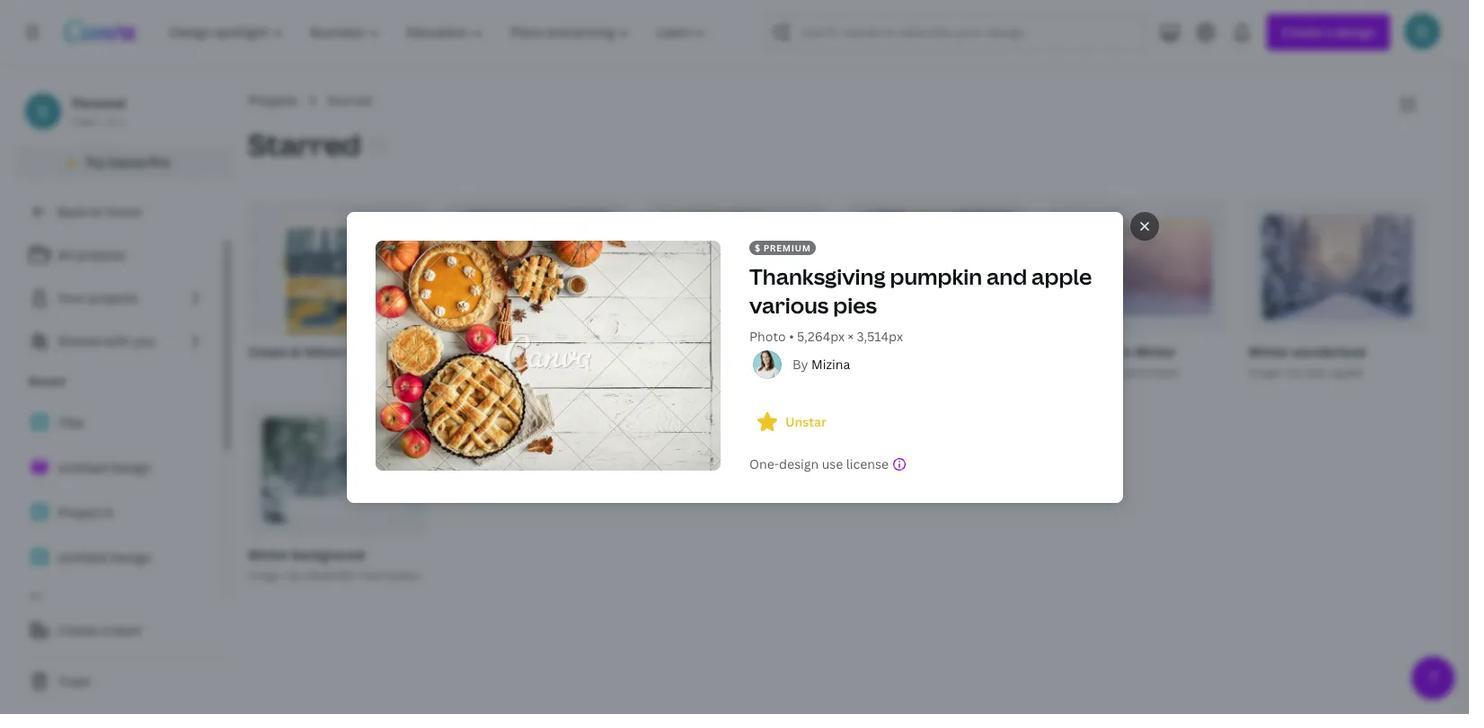 Task type: vqa. For each thing, say whether or not it's contained in the screenshot.
bottommost and
yes



Task type: locate. For each thing, give the bounding box(es) containing it.
thanksgiving down premium
[[749, 261, 885, 291]]

1 vertical spatial projects
[[88, 289, 138, 306]]

2 untitled design link from the top
[[14, 539, 220, 577]]

0 horizontal spatial mizina
[[705, 365, 738, 380]]

create a team button
[[14, 613, 234, 649]]

1 list from the top
[[14, 237, 220, 360]]

1 horizontal spatial pies
[[899, 343, 925, 360]]

list containing title
[[14, 404, 220, 577]]

mizina left by
[[705, 365, 738, 380]]

media
[[555, 365, 587, 380]]

pumpkin up "dinner"
[[890, 261, 982, 291]]

×
[[848, 328, 854, 345]]

free •
[[72, 114, 102, 129]]

1 vertical spatial starred
[[248, 125, 361, 164]]

thanksgiving inside thanksgiving dinner wine image • by bia braz
[[848, 343, 928, 360]]

try canva pro
[[85, 154, 170, 171]]

2 design from the top
[[110, 549, 151, 566]]

image inside 'thanksgiving pumpkin and apple various pies image • by mizina'
[[648, 365, 680, 380]]

starred right projects
[[327, 92, 372, 109]]

all projects link
[[14, 237, 220, 273]]

winter for winter wonderland
[[1249, 343, 1290, 360]]

$ premium thanksgiving pumpkin and apple various pies photo • 5,264px × 3,514px
[[749, 241, 1092, 345]]

0 vertical spatial untitled design link
[[14, 449, 220, 487]]

title link
[[14, 404, 220, 442]]

thanksgiving inside 'thanksgiving pumpkin and apple various pies image • by mizina'
[[648, 343, 728, 360]]

pumpkin
[[890, 261, 982, 291], [731, 343, 785, 360]]

0 horizontal spatial winter
[[248, 546, 289, 564]]

0 vertical spatial design
[[110, 459, 151, 476]]

untitled design link down project a link
[[14, 539, 220, 577]]

trash
[[58, 673, 90, 690]]

projects right your
[[88, 289, 138, 306]]

all
[[58, 246, 73, 263], [29, 591, 43, 607]]

projects down back to home
[[76, 246, 126, 263]]

by inside the "thanksgiving image • by demarco-media"
[[489, 365, 502, 380]]

1 vertical spatial untitled
[[58, 549, 107, 566]]

untitled design
[[58, 459, 151, 476], [58, 549, 151, 566]]

1 design from the top
[[110, 459, 151, 476]]

0 horizontal spatial and
[[788, 343, 811, 360]]

thanksgiving inside the "thanksgiving image • by demarco-media"
[[448, 343, 528, 360]]

design down title link
[[110, 459, 151, 476]]

image inside winter background image • by alexander chernyakov
[[248, 568, 279, 583]]

0 vertical spatial and
[[986, 261, 1027, 291]]

winter left 'background'
[[248, 546, 289, 564]]

untitled up project a
[[58, 459, 107, 476]]

1 horizontal spatial and
[[986, 261, 1027, 291]]

projects for all projects
[[76, 246, 126, 263]]

1 vertical spatial apple
[[814, 343, 848, 360]]

your
[[58, 289, 85, 306]]

image
[[848, 365, 880, 380], [448, 365, 479, 380], [648, 365, 680, 380], [1049, 365, 1080, 380], [1249, 365, 1280, 380], [248, 568, 279, 583]]

try
[[85, 154, 105, 171]]

design
[[779, 455, 819, 472]]

0 vertical spatial pies
[[833, 290, 877, 320]]

team
[[111, 622, 142, 639]]

winter wonderland image • by alex_ugalek
[[1249, 343, 1366, 380]]

thanksgiving
[[749, 261, 885, 291], [848, 343, 928, 360], [448, 343, 528, 360], [648, 343, 728, 360]]

alex_ugalek
[[1305, 365, 1364, 380]]

untitled down project a
[[58, 549, 107, 566]]

0 horizontal spatial apple
[[814, 343, 848, 360]]

0 vertical spatial list
[[14, 237, 220, 360]]

2 list from the top
[[14, 404, 220, 577]]

pumpkin inside $ premium thanksgiving pumpkin and apple various pies photo • 5,264px × 3,514px
[[890, 261, 982, 291]]

by inside thanksgiving dinner wine image • by bia braz
[[889, 365, 902, 380]]

home
[[105, 203, 142, 220]]

winter
[[1135, 343, 1176, 360], [1249, 343, 1290, 360], [248, 546, 289, 564]]

winter inside the snowflakes in winter image • by kristamonique
[[1135, 343, 1176, 360]]

0 vertical spatial projects
[[76, 246, 126, 263]]

0 vertical spatial pumpkin
[[890, 261, 982, 291]]

alexander
[[304, 568, 356, 583]]

pies up ×
[[833, 290, 877, 320]]

1 vertical spatial design
[[110, 549, 151, 566]]

projects
[[76, 246, 126, 263], [88, 289, 138, 306]]

starred down 'projects' link
[[248, 125, 361, 164]]

apple up snowflakes
[[1031, 261, 1092, 291]]

list
[[14, 237, 220, 360], [14, 404, 220, 577]]

1 horizontal spatial winter
[[1135, 343, 1176, 360]]

various right by mizina
[[851, 343, 896, 360]]

0 vertical spatial various
[[749, 290, 829, 320]]

$
[[755, 241, 761, 254]]

various inside 'thanksgiving pumpkin and apple various pies image • by mizina'
[[851, 343, 896, 360]]

1 vertical spatial and
[[788, 343, 811, 360]]

thanksgiving up the bia
[[848, 343, 928, 360]]

use
[[822, 455, 843, 472]]

0 horizontal spatial pumpkin
[[731, 343, 785, 360]]

all projects
[[58, 246, 126, 263]]

1 horizontal spatial mizina
[[811, 355, 850, 373]]

create
[[58, 622, 98, 639]]

projects link
[[248, 91, 298, 111]]

by
[[889, 365, 902, 380], [489, 365, 502, 380], [689, 365, 702, 380], [1089, 365, 1102, 380], [1289, 365, 1302, 380], [289, 568, 302, 583]]

design
[[110, 459, 151, 476], [110, 549, 151, 566]]

None search field
[[765, 14, 1145, 50]]

a
[[104, 504, 113, 521]]

a
[[101, 622, 108, 639]]

untitled design up a
[[58, 459, 151, 476]]

starred
[[327, 92, 372, 109], [248, 125, 361, 164]]

various
[[749, 290, 829, 320], [851, 343, 896, 360]]

0 horizontal spatial various
[[749, 290, 829, 320]]

create a team
[[58, 622, 142, 639]]

pies up the bia
[[899, 343, 925, 360]]

title
[[58, 414, 84, 431]]

and up wine
[[986, 261, 1027, 291]]

image inside the "thanksgiving image • by demarco-media"
[[448, 365, 479, 380]]

design down project a link
[[110, 549, 151, 566]]

pies
[[833, 290, 877, 320], [899, 343, 925, 360]]

0 vertical spatial untitled design
[[58, 459, 151, 476]]

dinner
[[931, 343, 973, 360]]

0 horizontal spatial all
[[29, 591, 43, 607]]

1 vertical spatial untitled design
[[58, 549, 151, 566]]

shared with you
[[58, 333, 155, 350]]

apple right by
[[814, 343, 848, 360]]

untitled
[[58, 459, 107, 476], [58, 549, 107, 566]]

thanksgiving up the demarco-
[[448, 343, 528, 360]]

wonderland
[[1293, 343, 1366, 360]]

1 vertical spatial list
[[14, 404, 220, 577]]

photo
[[749, 328, 786, 345]]

1 vertical spatial pumpkin
[[731, 343, 785, 360]]

license
[[846, 455, 888, 472]]

shared with you link
[[14, 324, 220, 360]]

back
[[58, 203, 86, 220]]

your projects
[[58, 289, 138, 306]]

premium
[[763, 241, 811, 254]]

0 vertical spatial apple
[[1031, 261, 1092, 291]]

and inside 'thanksgiving pumpkin and apple various pies image • by mizina'
[[788, 343, 811, 360]]

winter for winter background
[[248, 546, 289, 564]]

0 vertical spatial starred
[[327, 92, 372, 109]]

and right photo
[[788, 343, 811, 360]]

back to home
[[58, 203, 142, 220]]

mizina down '5,264px'
[[811, 355, 850, 373]]

list containing all projects
[[14, 237, 220, 360]]

thanksgiving left photo
[[648, 343, 728, 360]]

2 untitled from the top
[[58, 549, 107, 566]]

pumpkin left by
[[731, 343, 785, 360]]

untitled design link down title link
[[14, 449, 220, 487]]

1 horizontal spatial pumpkin
[[890, 261, 982, 291]]

project a link
[[14, 494, 220, 532]]

untitled design down a
[[58, 549, 151, 566]]

1 horizontal spatial apple
[[1031, 261, 1092, 291]]

•
[[98, 114, 102, 129], [789, 328, 794, 345], [882, 365, 886, 380], [482, 365, 486, 380], [682, 365, 686, 380], [1082, 365, 1087, 380], [1283, 365, 1287, 380], [282, 568, 286, 583]]

winter inside 'winter wonderland image • by alex_ugalek'
[[1249, 343, 1290, 360]]

winter inside winter background image • by alexander chernyakov
[[248, 546, 289, 564]]

2 horizontal spatial winter
[[1249, 343, 1290, 360]]

trash link
[[14, 664, 234, 700]]

design for 1st untitled design link from the top
[[110, 459, 151, 476]]

1 untitled design link from the top
[[14, 449, 220, 487]]

back to home link
[[14, 194, 234, 230]]

projects for your projects
[[88, 289, 138, 306]]

all for all
[[29, 591, 43, 607]]

0 horizontal spatial pies
[[833, 290, 877, 320]]

winter left wonderland
[[1249, 343, 1290, 360]]

1 vertical spatial all
[[29, 591, 43, 607]]

1 horizontal spatial various
[[851, 343, 896, 360]]

1 vertical spatial various
[[851, 343, 896, 360]]

• inside the "thanksgiving image • by demarco-media"
[[482, 365, 486, 380]]

0 vertical spatial all
[[58, 246, 73, 263]]

and
[[986, 261, 1027, 291], [788, 343, 811, 360]]

various up photo
[[749, 290, 829, 320]]

apple
[[1031, 261, 1092, 291], [814, 343, 848, 360]]

0 vertical spatial untitled
[[58, 459, 107, 476]]

1 vertical spatial pies
[[899, 343, 925, 360]]

mizina
[[811, 355, 850, 373], [705, 365, 738, 380]]

kristamonique
[[1105, 365, 1179, 380]]

3,514px
[[857, 328, 903, 345]]

untitled design link
[[14, 449, 220, 487], [14, 539, 220, 577]]

winter up kristamonique
[[1135, 343, 1176, 360]]

1 vertical spatial untitled design link
[[14, 539, 220, 577]]

• inside 'winter wonderland image • by alex_ugalek'
[[1283, 365, 1287, 380]]

1 horizontal spatial all
[[58, 246, 73, 263]]



Task type: describe. For each thing, give the bounding box(es) containing it.
and inside $ premium thanksgiving pumpkin and apple various pies photo • 5,264px × 3,514px
[[986, 261, 1027, 291]]

thanksgiving dinner wine image • by bia braz
[[848, 343, 1006, 380]]

design for 1st untitled design link from the bottom of the list containing title
[[110, 549, 151, 566]]

thanksgiving for thanksgiving dinner wine
[[848, 343, 928, 360]]

• inside winter background image • by alexander chernyakov
[[282, 568, 286, 583]]

top level navigation element
[[158, 14, 722, 50]]

all for all projects
[[58, 246, 73, 263]]

background
[[292, 546, 365, 564]]

image inside 'winter wonderland image • by alex_ugalek'
[[1249, 365, 1280, 380]]

unstar
[[785, 413, 826, 430]]

apple inside 'thanksgiving pumpkin and apple various pies image • by mizina'
[[814, 343, 848, 360]]

by inside the snowflakes in winter image • by kristamonique
[[1089, 365, 1102, 380]]

by inside 'winter wonderland image • by alex_ugalek'
[[1289, 365, 1302, 380]]

mizina inside 'thanksgiving pumpkin and apple various pies image • by mizina'
[[705, 365, 738, 380]]

1 untitled design from the top
[[58, 459, 151, 476]]

in
[[1121, 343, 1132, 360]]

by inside 'thanksgiving pumpkin and apple various pies image • by mizina'
[[689, 365, 702, 380]]

thanksgiving for thanksgiving
[[448, 343, 528, 360]]

by
[[792, 355, 808, 373]]

5,264px
[[797, 328, 845, 345]]

thanksgiving pumpkin and apple various pies image • by mizina
[[648, 343, 925, 380]]

thanksgiving inside $ premium thanksgiving pumpkin and apple various pies photo • 5,264px × 3,514px
[[749, 261, 885, 291]]

try canva pro button
[[14, 146, 234, 180]]

winter background image • by alexander chernyakov
[[248, 546, 421, 583]]

apple inside $ premium thanksgiving pumpkin and apple various pies photo • 5,264px × 3,514px
[[1031, 261, 1092, 291]]

various inside $ premium thanksgiving pumpkin and apple various pies photo • 5,264px × 3,514px
[[749, 290, 829, 320]]

by mizina
[[792, 355, 850, 373]]

project
[[58, 504, 101, 521]]

personal
[[72, 94, 125, 111]]

free
[[72, 114, 95, 129]]

demarco-
[[504, 365, 555, 380]]

projects
[[248, 92, 298, 109]]

2 untitled design from the top
[[58, 549, 151, 566]]

canva
[[108, 154, 146, 171]]

• inside $ premium thanksgiving pumpkin and apple various pies photo • 5,264px × 3,514px
[[789, 328, 794, 345]]

image inside the snowflakes in winter image • by kristamonique
[[1049, 365, 1080, 380]]

pies inside $ premium thanksgiving pumpkin and apple various pies photo • 5,264px × 3,514px
[[833, 290, 877, 320]]

your projects link
[[14, 280, 220, 316]]

pro
[[149, 154, 170, 171]]

with
[[103, 333, 130, 350]]

bia
[[905, 365, 921, 380]]

1 untitled from the top
[[58, 459, 107, 476]]

thanksgiving image • by demarco-media
[[448, 343, 587, 380]]

• inside 'thanksgiving pumpkin and apple various pies image • by mizina'
[[682, 365, 686, 380]]

1
[[119, 114, 125, 129]]

braz
[[924, 365, 947, 380]]

snowflakes
[[1049, 343, 1118, 360]]

chernyakov
[[359, 568, 421, 583]]

one-
[[749, 455, 779, 472]]

wine
[[976, 343, 1006, 360]]

to
[[90, 203, 102, 220]]

thanksgiving for thanksgiving pumpkin and apple various pies
[[648, 343, 728, 360]]

pies inside 'thanksgiving pumpkin and apple various pies image • by mizina'
[[899, 343, 925, 360]]

• inside thanksgiving dinner wine image • by bia braz
[[882, 365, 886, 380]]

unstar button
[[749, 404, 841, 440]]

recent
[[29, 374, 66, 389]]

project a
[[58, 504, 113, 521]]

pumpkin inside 'thanksgiving pumpkin and apple various pies image • by mizina'
[[731, 343, 785, 360]]

image inside thanksgiving dinner wine image • by bia braz
[[848, 365, 880, 380]]

shared
[[58, 333, 100, 350]]

snowflakes in winter image • by kristamonique
[[1049, 343, 1179, 380]]

you
[[133, 333, 155, 350]]

one-design use license
[[749, 455, 888, 472]]

• inside the snowflakes in winter image • by kristamonique
[[1082, 365, 1087, 380]]

by inside winter background image • by alexander chernyakov
[[289, 568, 302, 583]]



